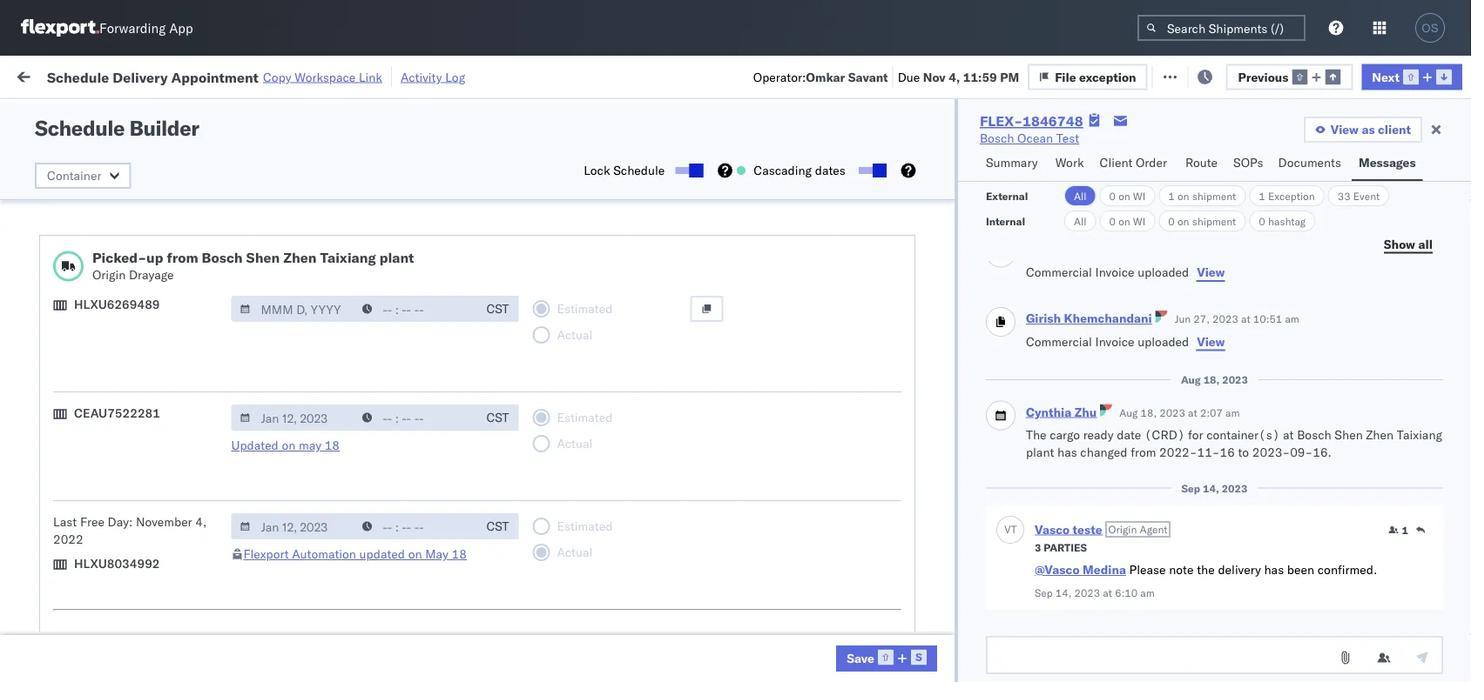Task type: locate. For each thing, give the bounding box(es) containing it.
activity
[[401, 69, 442, 85]]

all button for internal
[[1064, 211, 1096, 232]]

bosch
[[980, 131, 1014, 146], [646, 213, 681, 228], [760, 213, 794, 228], [202, 249, 243, 267], [646, 290, 681, 305], [646, 328, 681, 343], [1297, 428, 1332, 443], [646, 481, 681, 497], [760, 481, 794, 497]]

hlxu6269489
[[74, 297, 160, 312]]

ca inside confirm pickup from los angeles, ca
[[40, 489, 57, 504]]

2 ocean fcl from the top
[[533, 213, 594, 228]]

1889466 up 't'
[[999, 481, 1052, 497]]

1 vertical spatial origin
[[1109, 523, 1137, 536]]

jan for schedule pickup from los angeles, ca
[[369, 558, 389, 573]]

0 vertical spatial documents
[[1279, 155, 1342, 170]]

wi down 'caiu7969337'
[[1133, 215, 1146, 228]]

wi for 1
[[1133, 189, 1146, 203]]

upload for 1st upload customs clearance documents "link" from the bottom of the page
[[40, 357, 80, 372]]

schedule delivery appointment for 11:59 pm pdt, nov 4, 2022
[[40, 289, 214, 304]]

1 schedule delivery appointment link from the top
[[40, 288, 214, 305]]

origin
[[92, 267, 126, 283], [1109, 523, 1137, 536]]

lhuu7894563, up date
[[1073, 404, 1163, 419]]

0 vertical spatial shen
[[246, 249, 280, 267]]

1 schedule delivery appointment button from the top
[[40, 288, 214, 307]]

1 vertical spatial shipment
[[1192, 215, 1236, 228]]

appointment up status : ready for work, blocked, in progress
[[171, 68, 259, 86]]

lhuu7894563, for confirm delivery
[[1073, 519, 1163, 534]]

0 vertical spatial wi
[[1133, 189, 1146, 203]]

cynthia zhu
[[1026, 405, 1097, 420]]

3 fcl from the top
[[572, 290, 594, 305]]

0 vertical spatial upload customs clearance documents button
[[40, 164, 247, 201]]

1 vertical spatial all
[[1074, 215, 1087, 228]]

3 lhuu7894563, from the top
[[1073, 481, 1163, 496]]

0 on wi for 0
[[1109, 215, 1146, 228]]

1 vertical spatial wi
[[1133, 215, 1146, 228]]

flex-1889466 for confirm delivery
[[962, 520, 1052, 535]]

0 vertical spatial for
[[166, 108, 180, 121]]

1 horizontal spatial numbers
[[1250, 142, 1293, 156]]

1 integration from the top
[[760, 596, 820, 612]]

2 shipment from the top
[[1192, 215, 1236, 228]]

schedule pickup from los angeles, ca link for 11:59 pm pst, jan 12, 2023
[[40, 548, 247, 582]]

1 horizontal spatial for
[[1188, 428, 1204, 443]]

1 mmm d, yyyy text field from the top
[[231, 296, 355, 322]]

uetu5238478 for confirm delivery
[[1166, 519, 1251, 534]]

shen inside picked-up from bosch shen zhen taixiang plant origin drayage
[[246, 249, 280, 267]]

schedule pickup from los angeles, ca link down the november
[[40, 548, 247, 582]]

numbers inside container numbers
[[1073, 149, 1116, 162]]

0 horizontal spatial 14,
[[1056, 587, 1072, 600]]

integration test account - karl lagerfeld
[[760, 596, 986, 612], [760, 635, 986, 650]]

lhuu7894563, uetu5238478 for confirm pickup from los angeles, ca
[[1073, 481, 1251, 496]]

2 schedule delivery appointment link from the top
[[40, 441, 214, 459]]

(0)
[[282, 68, 305, 83]]

flex-2130387 button
[[934, 592, 1056, 616], [934, 592, 1056, 616], [934, 630, 1056, 655], [934, 630, 1056, 655]]

0 vertical spatial work
[[189, 68, 220, 83]]

import work button
[[140, 56, 227, 95]]

0 vertical spatial uploaded
[[1138, 265, 1189, 280]]

origin inside vasco teste origin agent
[[1109, 523, 1137, 536]]

4 lhuu7894563, from the top
[[1073, 519, 1163, 534]]

clearance down builder
[[135, 165, 191, 180]]

0 vertical spatial jan
[[369, 558, 389, 573]]

1 vertical spatial for
[[1188, 428, 1204, 443]]

abcdefg78456546 down the container(s)
[[1187, 443, 1304, 458]]

flex-1846748 up cynthia
[[962, 366, 1052, 382]]

2 uetu5238478 from the top
[[1166, 443, 1251, 458]]

file
[[1175, 68, 1196, 83], [1055, 69, 1076, 84]]

1 wi from the top
[[1133, 189, 1146, 203]]

the
[[1197, 563, 1215, 578]]

1 all from the top
[[1074, 189, 1087, 203]]

upload customs clearance documents down schedule builder
[[40, 165, 191, 198]]

2 maeu9408431 from the top
[[1187, 635, 1275, 650]]

-- : -- -- text field
[[353, 405, 477, 431]]

3
[[1035, 541, 1041, 555]]

0 horizontal spatial sep
[[1035, 587, 1053, 600]]

appointment up rotterdam,
[[143, 595, 214, 611]]

work inside "button"
[[1056, 155, 1084, 170]]

hlxu6269489, for schedule pickup from los angeles, ca
[[1166, 328, 1255, 343]]

am for cynthia zhu
[[1226, 406, 1240, 419]]

2023
[[1213, 313, 1239, 326], [1222, 374, 1248, 387], [1160, 406, 1186, 419], [1222, 482, 1248, 495], [414, 558, 444, 573], [1075, 587, 1101, 600], [406, 596, 436, 612], [406, 635, 436, 650]]

schedule pickup from los angeles, ca button down the november
[[40, 548, 247, 584]]

uetu5238478 for schedule pickup from los angeles, ca
[[1166, 404, 1251, 419]]

2 schedule pickup from los angeles, ca link from the top
[[40, 241, 247, 276]]

1 vertical spatial cst
[[486, 410, 509, 426]]

shipment for 0 on shipment
[[1192, 215, 1236, 228]]

0 vertical spatial gvcu5265864
[[1073, 596, 1159, 611]]

1 vertical spatial confirm
[[40, 519, 85, 534]]

1 horizontal spatial shen
[[1335, 428, 1363, 443]]

0 vertical spatial lagerfeld
[[935, 596, 986, 612]]

angeles, down picked-up from bosch shen zhen taixiang plant origin drayage
[[187, 318, 235, 334]]

4 ceau7522281, from the top
[[1073, 328, 1163, 343]]

maeu9408431 down @vasco medina please note the delivery has been confirmed. sep 14, 2023 at 6:10 am
[[1187, 635, 1275, 650]]

schedule
[[47, 68, 109, 86], [35, 115, 125, 141], [613, 163, 665, 178], [40, 203, 92, 219], [40, 242, 92, 257], [40, 289, 92, 304], [40, 318, 92, 334], [40, 395, 92, 410], [40, 442, 92, 457], [40, 548, 92, 564], [40, 595, 92, 611], [40, 625, 92, 640]]

all down work "button" on the right top
[[1074, 189, 1087, 203]]

confirm inside confirm pickup from los angeles, ca
[[40, 472, 85, 487]]

has down cargo
[[1058, 445, 1077, 460]]

confirm for confirm pickup from los angeles, ca
[[40, 472, 85, 487]]

2 account from the top
[[849, 635, 895, 650]]

schedule pickup from los angeles, ca button for 11:59 pm pst, jan 12, 2023
[[40, 548, 247, 584]]

track
[[443, 68, 471, 83]]

los for 11:59 pm pdt, nov 4, 2022
[[164, 318, 184, 334]]

clearance up "ceau7522281"
[[135, 357, 191, 372]]

confirm pickup from los angeles, ca
[[40, 472, 228, 504]]

0 vertical spatial account
[[849, 596, 895, 612]]

4 schedule pickup from los angeles, ca button from the top
[[40, 394, 247, 431]]

2 cst from the top
[[486, 410, 509, 426]]

4 schedule pickup from los angeles, ca from the top
[[40, 395, 235, 428]]

uetu5238478
[[1166, 404, 1251, 419], [1166, 443, 1251, 458], [1166, 481, 1251, 496], [1166, 519, 1251, 534]]

1 vertical spatial container
[[47, 168, 101, 183]]

progress
[[272, 108, 315, 121]]

2 vertical spatial mmm d, yyyy text field
[[231, 514, 355, 540]]

bosch inside the cargo ready date (crd) for container(s)  at bosch shen zhen taixiang plant has changed from 2022-11-16 to 2023-09-16.
[[1297, 428, 1332, 443]]

0 horizontal spatial shen
[[246, 249, 280, 267]]

0 vertical spatial zhen
[[283, 249, 317, 267]]

1 vertical spatial flex-2130387
[[962, 635, 1052, 650]]

cargo
[[1050, 428, 1080, 443]]

0 horizontal spatial work
[[189, 68, 220, 83]]

for left work, at the left top of page
[[166, 108, 180, 121]]

from down date
[[1131, 445, 1156, 460]]

updated
[[231, 438, 279, 453]]

1 horizontal spatial zhen
[[1366, 428, 1394, 443]]

5 ceau7522281, hlxu6269489, hlxu8034992 from the top
[[1073, 366, 1344, 381]]

2 karl from the top
[[909, 635, 931, 650]]

flex-1846748 down girish
[[962, 328, 1052, 343]]

1 vertical spatial schedule delivery appointment link
[[40, 441, 214, 459]]

exception up the container numbers button
[[1079, 69, 1136, 84]]

2 mmm d, yyyy text field from the top
[[231, 405, 355, 431]]

3 ceau7522281, hlxu6269489, hlxu8034992 from the top
[[1073, 289, 1344, 304]]

ymluw236679313
[[1187, 175, 1299, 190]]

759 at risk
[[320, 68, 380, 83]]

hlxu6269489, for upload customs clearance documents
[[1166, 366, 1255, 381]]

0 horizontal spatial has
[[1058, 445, 1077, 460]]

angeles, for 11:59 pm pst, jan 12, 2023
[[187, 548, 235, 564]]

0 horizontal spatial 18,
[[1141, 406, 1157, 419]]

1 vertical spatial shen
[[1335, 428, 1363, 443]]

for
[[166, 108, 180, 121], [1188, 428, 1204, 443]]

0 down 'caiu7969337'
[[1109, 215, 1116, 228]]

flex-
[[980, 112, 1023, 130], [962, 175, 999, 190], [962, 213, 999, 228], [962, 251, 999, 267], [962, 290, 999, 305], [962, 328, 999, 343], [962, 366, 999, 382], [962, 405, 999, 420], [962, 443, 999, 458], [962, 481, 999, 497], [962, 520, 999, 535], [962, 558, 999, 573], [962, 596, 999, 612], [962, 635, 999, 650]]

0 horizontal spatial zhen
[[283, 249, 317, 267]]

from up confirm pickup from los angeles, ca link
[[136, 395, 161, 410]]

flex-1846748 up summary
[[980, 112, 1083, 130]]

2 vertical spatial schedule delivery appointment
[[40, 595, 214, 611]]

1 vertical spatial integration
[[760, 635, 820, 650]]

2 2130387 from the top
[[999, 635, 1052, 650]]

2 vertical spatial documents
[[40, 374, 103, 389]]

0
[[1109, 189, 1116, 203], [1109, 215, 1116, 228], [1169, 215, 1175, 228], [1259, 215, 1266, 228]]

3 resize handle column header from the left
[[504, 135, 524, 683]]

1 view button from the top
[[1196, 264, 1226, 281]]

0 vertical spatial schedule delivery appointment
[[40, 289, 214, 304]]

18, up (crd)
[[1141, 406, 1157, 419]]

0 vertical spatial shipment
[[1192, 189, 1236, 203]]

view as client button
[[1304, 117, 1423, 143]]

delivery inside button
[[88, 519, 132, 534]]

27,
[[1194, 313, 1210, 326]]

shen
[[246, 249, 280, 267], [1335, 428, 1363, 443]]

4 test123456 from the top
[[1187, 328, 1260, 343]]

angeles, inside confirm pickup from los angeles, ca
[[180, 472, 228, 487]]

pickup
[[95, 203, 132, 219], [95, 242, 132, 257], [95, 318, 132, 334], [95, 395, 132, 410], [88, 472, 125, 487], [95, 548, 132, 564], [95, 625, 132, 640]]

cynthia zhu button
[[1026, 405, 1097, 420]]

mmm d, yyyy text field down 4:00
[[231, 514, 355, 540]]

1 cst from the top
[[486, 301, 509, 317]]

mmm d, yyyy text field up updated on may 18
[[231, 405, 355, 431]]

1 vertical spatial taixiang
[[1397, 428, 1443, 443]]

1 vertical spatial view button
[[1196, 333, 1226, 351]]

5 ca from the top
[[40, 489, 57, 504]]

1 account from the top
[[849, 596, 895, 612]]

1 horizontal spatial origin
[[1109, 523, 1137, 536]]

all for external
[[1074, 189, 1087, 203]]

schedule delivery appointment link for 11:59 pm pdt, nov 4, 2022
[[40, 288, 214, 305]]

batch
[[1374, 68, 1409, 83]]

1 11:59 pm pst, dec 13, 2022 from the top
[[281, 405, 447, 420]]

ceau7522281, hlxu6269489, hlxu8034992 up 2:07
[[1073, 366, 1344, 381]]

: for status
[[125, 108, 128, 121]]

6 resize handle column header from the left
[[904, 135, 925, 683]]

0 horizontal spatial taixiang
[[320, 249, 376, 267]]

pickup inside confirm pickup from los angeles, ca
[[88, 472, 125, 487]]

3 schedule pickup from los angeles, ca from the top
[[40, 318, 235, 351]]

hlxu6269489, down 1 on shipment
[[1166, 213, 1255, 228]]

-- : -- -- text field for the mmm d, yyyy text box corresponding to hlxu6269489
[[353, 296, 477, 322]]

3 uetu5238478 from the top
[[1166, 481, 1251, 496]]

3 1889466 from the top
[[999, 481, 1052, 497]]

0 horizontal spatial origin
[[92, 267, 126, 283]]

1 for on
[[1169, 189, 1175, 203]]

cascading dates
[[754, 163, 846, 178]]

1 clearance from the top
[[135, 165, 191, 180]]

all for internal
[[1074, 215, 1087, 228]]

at inside the cargo ready date (crd) for container(s)  at bosch shen zhen taixiang plant has changed from 2022-11-16 to 2023-09-16.
[[1283, 428, 1294, 443]]

flexport. image
[[21, 19, 99, 37]]

1 commercial from the top
[[1026, 265, 1092, 280]]

1 vertical spatial 8:30 pm pst, jan 23, 2023
[[281, 635, 436, 650]]

flex-1889466 button
[[934, 400, 1056, 425], [934, 400, 1056, 425], [934, 439, 1056, 463], [934, 439, 1056, 463], [934, 477, 1056, 501], [934, 477, 1056, 501], [934, 515, 1056, 540], [934, 515, 1056, 540]]

exception down search shipments (/) text field
[[1199, 68, 1256, 83]]

commercial down girish
[[1026, 334, 1092, 349]]

1 all button from the top
[[1064, 186, 1096, 206]]

1 vertical spatial 18,
[[1141, 406, 1157, 419]]

flex-1889466 down the
[[962, 443, 1052, 458]]

2 hlxu6269489, from the top
[[1166, 251, 1255, 266]]

1 test123456 from the top
[[1187, 213, 1260, 228]]

abcdefg78456546 for schedule delivery appointment
[[1187, 443, 1304, 458]]

0 vertical spatial commercial invoice uploaded view
[[1026, 265, 1225, 280]]

0 vertical spatial 11:59 pm pst, dec 13, 2022
[[281, 405, 447, 420]]

view left the as
[[1331, 122, 1359, 137]]

appointment for 11:59 pm pdt, nov 4, 2022
[[143, 289, 214, 304]]

10:51
[[1253, 313, 1283, 326]]

1 horizontal spatial aug
[[1181, 374, 1201, 387]]

aug up date
[[1120, 406, 1138, 419]]

lhuu7894563,
[[1073, 404, 1163, 419], [1073, 443, 1163, 458], [1073, 481, 1163, 496], [1073, 519, 1163, 534]]

4 schedule pickup from los angeles, ca link from the top
[[40, 394, 247, 429]]

18, up 2:07
[[1204, 374, 1220, 387]]

pdt,
[[340, 213, 367, 228], [340, 251, 367, 267], [340, 290, 367, 305], [340, 328, 367, 343]]

workitem
[[19, 142, 65, 156]]

lhuu7894563, uetu5238478 for schedule delivery appointment
[[1073, 443, 1251, 458]]

documents
[[1279, 155, 1342, 170], [40, 183, 103, 198], [40, 374, 103, 389]]

customs for 1st upload customs clearance documents "link" from the bottom of the page
[[83, 357, 132, 372]]

(crd)
[[1145, 428, 1185, 443]]

wi for 0
[[1133, 215, 1146, 228]]

bosch ocean test
[[980, 131, 1080, 146], [646, 213, 746, 228], [760, 213, 859, 228], [646, 290, 746, 305], [646, 328, 746, 343], [646, 481, 746, 497], [760, 481, 859, 497]]

from inside schedule pickup from rotterdam, netherlands
[[136, 625, 161, 640]]

0 horizontal spatial for
[[166, 108, 180, 121]]

nov
[[923, 69, 946, 84], [370, 213, 393, 228], [370, 251, 393, 267], [370, 290, 393, 305], [370, 328, 393, 343]]

0 vertical spatial 13,
[[395, 405, 414, 420]]

sep 14, 2023
[[1182, 482, 1248, 495]]

1 vertical spatial plant
[[1026, 445, 1054, 460]]

1 8:30 from the top
[[281, 596, 307, 612]]

forwarding app
[[99, 20, 193, 36]]

8:30
[[281, 596, 307, 612], [281, 635, 307, 650]]

container down 'workitem'
[[47, 168, 101, 183]]

3 mmm d, yyyy text field from the top
[[231, 514, 355, 540]]

in
[[259, 108, 269, 121]]

view down 27, at the top of page
[[1197, 334, 1225, 349]]

0 vertical spatial all
[[1074, 189, 1087, 203]]

upload customs clearance documents up "ceau7522281"
[[40, 357, 191, 389]]

at left 2:07
[[1188, 406, 1198, 419]]

view button up 27, at the top of page
[[1196, 264, 1226, 281]]

angeles, for 11:59 pm pdt, nov 4, 2022
[[187, 318, 235, 334]]

work right import
[[189, 68, 220, 83]]

3 schedule delivery appointment link from the top
[[40, 595, 214, 612]]

container inside button
[[47, 168, 101, 183]]

0 vertical spatial upload
[[40, 165, 80, 180]]

schedule delivery appointment up schedule pickup from rotterdam, netherlands
[[40, 595, 214, 611]]

ceau7522281, hlxu6269489, hlxu8034992 for schedule pickup from los angeles, ca
[[1073, 328, 1344, 343]]

1 horizontal spatial 18
[[452, 547, 467, 562]]

3 lhuu7894563, uetu5238478 from the top
[[1073, 481, 1251, 496]]

client order
[[1100, 155, 1167, 170]]

previous button
[[1226, 64, 1353, 90]]

hlxu6269489, down 27, at the top of page
[[1166, 328, 1255, 343]]

: for snoozed
[[401, 108, 404, 121]]

customs up "ceau7522281"
[[83, 357, 132, 372]]

4 hlxu6269489, from the top
[[1166, 328, 1255, 343]]

flex-1889466 for confirm pickup from los angeles, ca
[[962, 481, 1052, 497]]

am right 10:51 in the top right of the page
[[1285, 313, 1300, 326]]

1 schedule delivery appointment from the top
[[40, 289, 214, 304]]

dec for schedule pickup from los angeles, ca
[[369, 405, 392, 420]]

1 uploaded from the top
[[1138, 265, 1189, 280]]

ceau7522281, hlxu6269489, hlxu8034992 down 27, at the top of page
[[1073, 328, 1344, 343]]

from up "day:"
[[129, 472, 154, 487]]

show all
[[1384, 237, 1433, 252]]

2 horizontal spatial 1
[[1402, 524, 1409, 537]]

shipment for 1 on shipment
[[1192, 189, 1236, 203]]

4 uetu5238478 from the top
[[1166, 519, 1251, 534]]

due nov 4, 11:59 pm
[[898, 69, 1019, 84]]

2 flex-1889466 from the top
[[962, 443, 1052, 458]]

los right "ceau7522281"
[[164, 395, 184, 410]]

numbers
[[1250, 142, 1293, 156], [1073, 149, 1116, 162]]

1 vertical spatial gvcu5265864
[[1073, 634, 1159, 649]]

schedule pickup from los angeles, ca up 'hlxu6269489'
[[40, 242, 235, 274]]

sep down "2022-"
[[1182, 482, 1201, 495]]

11:59 pm pst, dec 13, 2022 for schedule pickup from los angeles, ca
[[281, 405, 447, 420]]

12,
[[392, 558, 411, 573]]

container inside button
[[1073, 135, 1120, 149]]

0 vertical spatial flex-2130387
[[962, 596, 1052, 612]]

13,
[[395, 405, 414, 420], [395, 443, 414, 458]]

1889466 up 3
[[999, 520, 1052, 535]]

0 vertical spatial commercial
[[1026, 265, 1092, 280]]

view button
[[1196, 264, 1226, 281], [1196, 333, 1226, 351]]

2 1889466 from the top
[[999, 443, 1052, 458]]

ceau7522281, hlxu6269489, hlxu8034992 down 0 on shipment
[[1073, 251, 1344, 266]]

for up "11-"
[[1188, 428, 1204, 443]]

dec for confirm pickup from los angeles, ca
[[362, 481, 385, 497]]

0 vertical spatial flexport
[[646, 175, 692, 190]]

from inside the cargo ready date (crd) for container(s)  at bosch shen zhen taixiang plant has changed from 2022-11-16 to 2023-09-16.
[[1131, 445, 1156, 460]]

2 schedule pickup from los angeles, ca button from the top
[[40, 241, 247, 277]]

0 vertical spatial 23,
[[388, 481, 406, 497]]

0 vertical spatial origin
[[92, 267, 126, 283]]

maeu9736123
[[1187, 558, 1275, 573]]

commercial invoice uploaded view down khemchandani
[[1026, 334, 1225, 349]]

schedule pickup from los angeles, ca link
[[40, 203, 247, 237], [40, 241, 247, 276], [40, 318, 247, 352], [40, 394, 247, 429], [40, 548, 247, 582]]

origin left agent at the bottom
[[1109, 523, 1137, 536]]

dec for schedule delivery appointment
[[369, 443, 392, 458]]

schedule delivery appointment link up schedule pickup from rotterdam, netherlands
[[40, 595, 214, 612]]

0 vertical spatial sep
[[1182, 482, 1201, 495]]

angeles, up updated at the left
[[187, 395, 235, 410]]

0 vertical spatial schedule delivery appointment link
[[40, 288, 214, 305]]

1 for exception
[[1259, 189, 1266, 203]]

upload customs clearance documents link down builder
[[40, 164, 247, 199]]

medina
[[1083, 563, 1126, 578]]

customs
[[83, 165, 132, 180], [83, 357, 132, 372]]

11:59 pm pdt, nov 4, 2022
[[281, 213, 440, 228], [281, 251, 440, 267], [281, 290, 440, 305], [281, 328, 440, 343]]

schedule delivery appointment button
[[40, 288, 214, 307], [40, 441, 214, 460], [40, 595, 214, 614]]

2 upload customs clearance documents link from the top
[[40, 356, 247, 391]]

documents up exception
[[1279, 155, 1342, 170]]

MMM D, YYYY text field
[[231, 296, 355, 322], [231, 405, 355, 431], [231, 514, 355, 540]]

1 vertical spatial upload customs clearance documents
[[40, 357, 191, 389]]

1 horizontal spatial file
[[1175, 68, 1196, 83]]

aug up aug 18, 2023 at 2:07 am
[[1181, 374, 1201, 387]]

from right up
[[167, 249, 198, 267]]

schedule pickup from los angeles, ca link up up
[[40, 203, 247, 237]]

shipment down 1 on shipment
[[1192, 215, 1236, 228]]

internal
[[986, 215, 1025, 228]]

upload customs clearance documents
[[40, 165, 191, 198], [40, 357, 191, 389]]

has inside @vasco medina please note the delivery has been confirmed. sep 14, 2023 at 6:10 am
[[1264, 563, 1284, 578]]

flex-1846748 down internal
[[962, 251, 1052, 267]]

0 vertical spatial am
[[1285, 313, 1300, 326]]

-- : -- -- text field
[[353, 296, 477, 322], [353, 514, 477, 540]]

all down 'caiu7969337'
[[1074, 215, 1087, 228]]

my
[[17, 63, 45, 87]]

schedule inside schedule pickup from rotterdam, netherlands
[[40, 625, 92, 640]]

work inside button
[[189, 68, 220, 83]]

1 horizontal spatial work
[[1056, 155, 1084, 170]]

0 vertical spatial schedule delivery appointment button
[[40, 288, 214, 307]]

all button down work "button" on the right top
[[1064, 186, 1096, 206]]

1 horizontal spatial am
[[1226, 406, 1240, 419]]

1 horizontal spatial 18,
[[1204, 374, 1220, 387]]

1 vertical spatial karl
[[909, 635, 931, 650]]

1 inside button
[[1402, 524, 1409, 537]]

4 ca from the top
[[40, 412, 57, 428]]

at inside @vasco medina please note the delivery has been confirmed. sep 14, 2023 at 6:10 am
[[1103, 587, 1113, 600]]

3 pdt, from the top
[[340, 290, 367, 305]]

save
[[847, 651, 875, 667]]

upload for 2nd upload customs clearance documents "link" from the bottom of the page
[[40, 165, 80, 180]]

2 vertical spatial 23,
[[384, 635, 403, 650]]

3 schedule pickup from los angeles, ca link from the top
[[40, 318, 247, 352]]

invoice down khemchandani
[[1096, 334, 1135, 349]]

1889466 down the
[[999, 443, 1052, 458]]

lhuu7894563, uetu5238478 up please
[[1073, 519, 1251, 534]]

flex id
[[934, 142, 967, 156]]

cst
[[486, 301, 509, 317], [486, 410, 509, 426], [486, 519, 509, 534]]

schedule pickup from los angeles, ca link up 'hlxu6269489'
[[40, 241, 247, 276]]

shipment
[[1192, 189, 1236, 203], [1192, 215, 1236, 228]]

container(s)
[[1207, 428, 1280, 443]]

-- : -- -- text field for 3rd the mmm d, yyyy text box from the top of the page
[[353, 514, 477, 540]]

pickup inside schedule pickup from rotterdam, netherlands
[[95, 625, 132, 640]]

0 vertical spatial integration test account - karl lagerfeld
[[760, 596, 986, 612]]

abcdefg78456546 for confirm delivery
[[1187, 520, 1304, 535]]

flex id button
[[925, 139, 1047, 156]]

mmm d, yyyy text field down picked-up from bosch shen zhen taixiang plant origin drayage
[[231, 296, 355, 322]]

1 upload customs clearance documents from the top
[[40, 165, 191, 198]]

0 horizontal spatial :
[[125, 108, 128, 121]]

appointment for 11:59 pm pst, dec 13, 2022
[[143, 442, 214, 457]]

3 ceau7522281, from the top
[[1073, 289, 1163, 304]]

upload customs clearance documents button up "ceau7522281"
[[40, 356, 247, 392]]

test123456 down jun 27, 2023 at 10:51 am
[[1187, 328, 1260, 343]]

jun 27, 2023 at 10:51 am
[[1175, 313, 1300, 326]]

upload up "ceau7522281"
[[40, 357, 80, 372]]

1 vertical spatial upload
[[40, 357, 80, 372]]

1 -- : -- -- text field from the top
[[353, 296, 477, 322]]

2 resize handle column header from the left
[[443, 135, 463, 683]]

1 vertical spatial documents
[[40, 183, 103, 198]]

1 upload customs clearance documents button from the top
[[40, 164, 247, 201]]

1 shipment from the top
[[1192, 189, 1236, 203]]

delivery for 11:59 pm pst, dec 13, 2022
[[95, 442, 140, 457]]

clearance
[[135, 165, 191, 180], [135, 357, 191, 372]]

uetu5238478 for confirm pickup from los angeles, ca
[[1166, 481, 1251, 496]]

lhuu7894563, uetu5238478 for confirm delivery
[[1073, 519, 1251, 534]]

4 ocean fcl from the top
[[533, 328, 594, 343]]

1 upload from the top
[[40, 165, 80, 180]]

0 vertical spatial taixiang
[[320, 249, 376, 267]]

documents up "ceau7522281"
[[40, 374, 103, 389]]

33 event
[[1338, 189, 1380, 203]]

@vasco medina please note the delivery has been confirmed. sep 14, 2023 at 6:10 am
[[1035, 563, 1378, 600]]

3 ca from the top
[[40, 336, 57, 351]]

1 vertical spatial integration test account - karl lagerfeld
[[760, 635, 986, 650]]

schedule pickup from los angeles, ca button up up
[[40, 203, 247, 239]]

0 vertical spatial view
[[1331, 122, 1359, 137]]

1 vertical spatial maeu9408431
[[1187, 635, 1275, 650]]

1 vertical spatial 13,
[[395, 443, 414, 458]]

mmm d, yyyy text field for hlxu6269489
[[231, 296, 355, 322]]

los right up
[[164, 242, 184, 257]]

commercial up girish
[[1026, 265, 1092, 280]]

flexport left demo
[[646, 175, 692, 190]]

5 hlxu6269489, from the top
[[1166, 366, 1255, 381]]

schedule delivery appointment button for 8:30 pm pst, jan 23, 2023
[[40, 595, 214, 614]]

file exception down search shipments (/) text field
[[1175, 68, 1256, 83]]

filtered
[[17, 107, 60, 122]]

work button
[[1049, 147, 1093, 181]]

1 vertical spatial clearance
[[135, 357, 191, 372]]

am right 6:10
[[1141, 587, 1155, 600]]

abcdefg78456546 up maeu9736123
[[1187, 520, 1304, 535]]

forwarding app link
[[21, 19, 193, 37]]

2 vertical spatial schedule delivery appointment link
[[40, 595, 214, 612]]

ceau7522281, for schedule delivery appointment
[[1073, 289, 1163, 304]]

flex-1889466 up the
[[962, 405, 1052, 420]]

appointment for 8:30 pm pst, jan 23, 2023
[[143, 595, 214, 611]]

1 horizontal spatial container
[[1073, 135, 1120, 149]]

1 vertical spatial aug
[[1120, 406, 1138, 419]]

1 vertical spatial invoice
[[1096, 334, 1135, 349]]

1 vertical spatial lagerfeld
[[935, 635, 986, 650]]

1 vertical spatial zhen
[[1366, 428, 1394, 443]]

0 horizontal spatial flexport
[[243, 547, 289, 562]]

lhuu7894563, uetu5238478 up (crd)
[[1073, 404, 1251, 419]]

None checkbox
[[675, 167, 700, 174], [859, 167, 883, 174], [675, 167, 700, 174], [859, 167, 883, 174]]

schedule delivery appointment down "ceau7522281"
[[40, 442, 214, 457]]

1 : from the left
[[125, 108, 128, 121]]

1 resize handle column header from the left
[[249, 135, 270, 683]]

1889466 up the
[[999, 405, 1052, 420]]

resize handle column header
[[249, 135, 270, 683], [443, 135, 463, 683], [504, 135, 524, 683], [617, 135, 638, 683], [730, 135, 751, 683], [904, 135, 925, 683], [1044, 135, 1065, 683], [1157, 135, 1178, 683], [1375, 135, 1396, 683], [1440, 135, 1461, 683]]

girish
[[1026, 311, 1061, 326]]

2 integration from the top
[[760, 635, 820, 650]]

ca for 11:59 pm pst, jan 12, 2023
[[40, 566, 57, 581]]

ceau7522281, hlxu6269489, hlxu8034992 up 27, at the top of page
[[1073, 289, 1344, 304]]

4 fcl from the top
[[572, 328, 594, 343]]

container for container numbers
[[1073, 135, 1120, 149]]

schedule pickup from los angeles, ca down last free day: november 4, 2022
[[40, 548, 235, 581]]

0 vertical spatial integration
[[760, 596, 820, 612]]

2 horizontal spatial am
[[1285, 313, 1300, 326]]

status : ready for work, blocked, in progress
[[94, 108, 315, 121]]

confirm inside button
[[40, 519, 85, 534]]

los inside confirm pickup from los angeles, ca
[[157, 472, 177, 487]]

14, down "11-"
[[1203, 482, 1219, 495]]

1 horizontal spatial :
[[401, 108, 404, 121]]

1 karl from the top
[[909, 596, 931, 612]]

plant inside picked-up from bosch shen zhen taixiang plant origin drayage
[[380, 249, 414, 267]]

1 vertical spatial 2130387
[[999, 635, 1052, 650]]

operator: omkar savant
[[753, 69, 888, 84]]

schedule delivery appointment button for 11:59 pm pst, dec 13, 2022
[[40, 441, 214, 460]]

6 ocean fcl from the top
[[533, 443, 594, 458]]

from inside picked-up from bosch shen zhen taixiang plant origin drayage
[[167, 249, 198, 267]]

1 maeu9408431 from the top
[[1187, 596, 1275, 612]]

14, down @vasco at the bottom right of page
[[1056, 587, 1072, 600]]

None text field
[[986, 637, 1444, 675]]

4, inside last free day: november 4, 2022
[[195, 515, 207, 530]]

0 vertical spatial invoice
[[1096, 265, 1135, 280]]

1 11:59 pm pdt, nov 4, 2022 from the top
[[281, 213, 440, 228]]

4 1889466 from the top
[[999, 520, 1052, 535]]

taixiang inside picked-up from bosch shen zhen taixiang plant origin drayage
[[320, 249, 376, 267]]

schedule pickup from rotterdam, netherlands
[[40, 625, 226, 658]]

due
[[898, 69, 920, 84]]

4 11:59 pm pdt, nov 4, 2022 from the top
[[281, 328, 440, 343]]

schedule delivery appointment link for 8:30 pm pst, jan 23, 2023
[[40, 595, 214, 612]]

schedule pickup from los angeles, ca link for 11:59 pm pdt, nov 4, 2022
[[40, 318, 247, 352]]

2 all button from the top
[[1064, 211, 1096, 232]]

2 13, from the top
[[395, 443, 414, 458]]

5 schedule pickup from los angeles, ca button from the top
[[40, 548, 247, 584]]

1 ceau7522281, from the top
[[1073, 213, 1163, 228]]

hlxu6269489, up 27, at the top of page
[[1166, 289, 1255, 304]]

mbl/mawb
[[1187, 142, 1247, 156]]

1846748 down girish
[[999, 328, 1052, 343]]

schedule pickup from los angeles, ca link down 'hlxu6269489'
[[40, 318, 247, 352]]

09-
[[1290, 445, 1313, 460]]

1 lhuu7894563, uetu5238478 from the top
[[1073, 404, 1251, 419]]



Task type: describe. For each thing, give the bounding box(es) containing it.
Search Shipments (/) text field
[[1138, 15, 1306, 41]]

messages
[[1359, 155, 1416, 170]]

delivery for 8:30 pm pst, jan 23, 2023
[[95, 595, 140, 611]]

4 pdt, from the top
[[340, 328, 367, 343]]

1 horizontal spatial file exception
[[1175, 68, 1256, 83]]

test123456 for upload customs clearance documents
[[1187, 366, 1260, 382]]

from up drayage
[[136, 242, 161, 257]]

container button
[[35, 163, 131, 189]]

2 ceau7522281, hlxu6269489, hlxu8034992 from the top
[[1073, 251, 1344, 266]]

flex-1889466 for schedule pickup from los angeles, ca
[[962, 405, 1052, 420]]

1 pdt, from the top
[[340, 213, 367, 228]]

parties
[[1044, 541, 1087, 555]]

am inside @vasco medina please note the delivery has been confirmed. sep 14, 2023 at 6:10 am
[[1141, 587, 1155, 600]]

demo
[[695, 175, 727, 190]]

actions
[[1419, 142, 1455, 156]]

flex-1846748 link
[[980, 112, 1083, 130]]

23, for schedule delivery appointment
[[384, 596, 403, 612]]

schedule delivery appointment link for 11:59 pm pst, dec 13, 2022
[[40, 441, 214, 459]]

v
[[1005, 524, 1011, 537]]

4 resize handle column header from the left
[[617, 135, 638, 683]]

ca for 11:59 pm pdt, nov 4, 2022
[[40, 336, 57, 351]]

7 ocean fcl from the top
[[533, 481, 594, 497]]

9 ocean fcl from the top
[[533, 558, 594, 573]]

13, for schedule delivery appointment
[[395, 443, 414, 458]]

summary
[[986, 155, 1038, 170]]

from inside confirm pickup from los angeles, ca
[[129, 472, 154, 487]]

0 horizontal spatial file
[[1055, 69, 1076, 84]]

2 gvcu5265864 from the top
[[1073, 634, 1159, 649]]

aug for aug 18, 2023
[[1181, 374, 1201, 387]]

3 parties
[[1035, 541, 1087, 555]]

2 pdt, from the top
[[340, 251, 367, 267]]

for inside the cargo ready date (crd) for container(s)  at bosch shen zhen taixiang plant has changed from 2022-11-16 to 2023-09-16.
[[1188, 428, 1204, 443]]

risk
[[360, 68, 380, 83]]

log
[[445, 69, 465, 85]]

2 flex-2130387 from the top
[[962, 635, 1052, 650]]

2 11:59 pm pdt, nov 4, 2022 from the top
[[281, 251, 440, 267]]

caiu7969337
[[1073, 174, 1155, 189]]

1 hlxu6269489, from the top
[[1166, 213, 1255, 228]]

has inside the cargo ready date (crd) for container(s)  at bosch shen zhen taixiang plant has changed from 2022-11-16 to 2023-09-16.
[[1058, 445, 1077, 460]]

2022 inside last free day: november 4, 2022
[[53, 532, 83, 548]]

blocked,
[[213, 108, 257, 121]]

snoozed
[[360, 108, 401, 121]]

0 horizontal spatial file exception
[[1055, 69, 1136, 84]]

1889466 for confirm delivery
[[999, 520, 1052, 535]]

schedule delivery appointment copy workspace link
[[47, 68, 382, 86]]

1 vertical spatial view
[[1197, 265, 1225, 280]]

work,
[[183, 108, 211, 121]]

schedule pickup from los angeles, ca button for 11:59 pm pst, dec 13, 2022
[[40, 394, 247, 431]]

1 integration test account - karl lagerfeld from the top
[[760, 596, 986, 612]]

8 ocean fcl from the top
[[533, 520, 594, 535]]

from down 'hlxu6269489'
[[136, 318, 161, 334]]

los up drayage
[[164, 203, 184, 219]]

at left the risk on the left of the page
[[346, 68, 357, 83]]

flex-1846748 down external
[[962, 213, 1052, 228]]

1 2130387 from the top
[[999, 596, 1052, 612]]

11 fcl from the top
[[572, 635, 594, 650]]

0 hashtag
[[1259, 215, 1306, 228]]

1846748 down external
[[999, 213, 1052, 228]]

1846748 up cynthia
[[999, 366, 1052, 382]]

zhen inside the cargo ready date (crd) for container(s)  at bosch shen zhen taixiang plant has changed from 2022-11-16 to 2023-09-16.
[[1366, 428, 1394, 443]]

ca for 11:59 pm pst, dec 13, 2022
[[40, 412, 57, 428]]

1 fcl from the top
[[572, 175, 594, 190]]

flexport for flexport automation updated on may 18
[[243, 547, 289, 562]]

activity log
[[401, 69, 465, 85]]

taixiang inside the cargo ready date (crd) for container(s)  at bosch shen zhen taixiang plant has changed from 2022-11-16 to 2023-09-16.
[[1397, 428, 1443, 443]]

os
[[1422, 21, 1439, 34]]

10 ocean fcl from the top
[[533, 596, 594, 612]]

batch action button
[[1347, 62, 1461, 88]]

schedule pickup from rotterdam, netherlands button
[[40, 624, 247, 661]]

sops button
[[1227, 147, 1272, 181]]

los for 4:00 pm pst, dec 23, 2022
[[157, 472, 177, 487]]

uetu5238478 for schedule delivery appointment
[[1166, 443, 1251, 458]]

to
[[1238, 445, 1249, 460]]

4:00
[[281, 481, 307, 497]]

hlxu6269489, for schedule delivery appointment
[[1166, 289, 1255, 304]]

lock schedule
[[584, 163, 665, 178]]

1 upload customs clearance documents link from the top
[[40, 164, 247, 199]]

updated
[[359, 547, 405, 562]]

1 schedule pickup from los angeles, ca from the top
[[40, 203, 235, 236]]

2 vertical spatial jan
[[362, 635, 381, 650]]

flexport automation updated on may 18
[[243, 547, 467, 562]]

ceau7522281, for upload customs clearance documents
[[1073, 366, 1163, 381]]

1 ceau7522281, hlxu6269489, hlxu8034992 from the top
[[1073, 213, 1344, 228]]

customs for 2nd upload customs clearance documents "link" from the bottom of the page
[[83, 165, 132, 180]]

14, inside @vasco medina please note the delivery has been confirmed. sep 14, 2023 at 6:10 am
[[1056, 587, 1072, 600]]

6:00
[[281, 520, 307, 535]]

2 ceau7522281, from the top
[[1073, 251, 1163, 266]]

9 fcl from the top
[[572, 558, 594, 573]]

cst for hlxu6269489
[[486, 301, 509, 317]]

0 left hashtag
[[1259, 215, 1266, 228]]

1846748 up girish
[[999, 290, 1052, 305]]

picked-up from bosch shen zhen taixiang plant origin drayage
[[92, 249, 414, 283]]

6:10
[[1115, 587, 1138, 600]]

9 resize handle column header from the left
[[1375, 135, 1396, 683]]

1 schedule pickup from los angeles, ca link from the top
[[40, 203, 247, 237]]

2023 inside @vasco medina please note the delivery has been confirmed. sep 14, 2023 at 6:10 am
[[1075, 587, 1101, 600]]

1 flex-2130387 from the top
[[962, 596, 1052, 612]]

work
[[50, 63, 95, 87]]

cascading
[[754, 163, 812, 178]]

dates
[[815, 163, 846, 178]]

schedule delivery appointment for 8:30 pm pst, jan 23, 2023
[[40, 595, 214, 611]]

workspace
[[295, 69, 356, 85]]

los for 11:59 pm pst, dec 13, 2022
[[164, 395, 184, 410]]

sep inside @vasco medina please note the delivery has been confirmed. sep 14, 2023 at 6:10 am
[[1035, 587, 1053, 600]]

batch action
[[1374, 68, 1450, 83]]

5 fcl from the top
[[572, 405, 594, 420]]

2 commercial from the top
[[1026, 334, 1092, 349]]

show all button
[[1374, 232, 1444, 258]]

schedule delivery appointment button for 11:59 pm pdt, nov 4, 2022
[[40, 288, 214, 307]]

3 parties button
[[1035, 540, 1087, 555]]

11 ocean fcl from the top
[[533, 635, 594, 650]]

been
[[1287, 563, 1315, 578]]

7 fcl from the top
[[572, 481, 594, 497]]

updated on may 18
[[231, 438, 340, 453]]

1 commercial invoice uploaded view from the top
[[1026, 265, 1225, 280]]

ceau7522281, hlxu6269489, hlxu8034992 for schedule delivery appointment
[[1073, 289, 1344, 304]]

container numbers
[[1073, 135, 1120, 162]]

delivery
[[1218, 563, 1261, 578]]

flex-1893174
[[962, 558, 1052, 573]]

message (0)
[[234, 68, 305, 83]]

2 view button from the top
[[1196, 333, 1226, 351]]

sops
[[1234, 155, 1264, 170]]

ceau7522281, for schedule pickup from los angeles, ca
[[1073, 328, 1163, 343]]

mbl/mawb numbers button
[[1178, 139, 1378, 156]]

updated on may 18 button
[[231, 438, 340, 453]]

previous
[[1238, 69, 1289, 84]]

0 down client
[[1109, 189, 1116, 203]]

test123456 for schedule delivery appointment
[[1187, 290, 1260, 305]]

aug for aug 18, 2023 at 2:07 am
[[1120, 406, 1138, 419]]

at left 10:51 in the top right of the page
[[1241, 313, 1251, 326]]

numbers for container numbers
[[1073, 149, 1116, 162]]

18, for aug 18, 2023 at 2:07 am
[[1141, 406, 1157, 419]]

am
[[310, 520, 330, 535]]

from up up
[[136, 203, 161, 219]]

schedule pickup from los angeles, ca for 11:59 pm pst, dec 13, 2022
[[40, 395, 235, 428]]

2 upload customs clearance documents button from the top
[[40, 356, 247, 392]]

messages button
[[1352, 147, 1423, 181]]

angeles, for 4:00 pm pst, dec 23, 2022
[[180, 472, 228, 487]]

0 horizontal spatial exception
[[1079, 69, 1136, 84]]

1846748 down internal
[[999, 251, 1052, 267]]

lhuu7894563, for schedule pickup from los angeles, ca
[[1073, 404, 1163, 419]]

girish khemchandani button
[[1026, 311, 1152, 326]]

2 fcl from the top
[[572, 213, 594, 228]]

1 button
[[1389, 524, 1409, 538]]

abcdefg78456546 for confirm pickup from los angeles, ca
[[1187, 481, 1304, 497]]

3 ocean fcl from the top
[[533, 290, 594, 305]]

1889466 for schedule delivery appointment
[[999, 443, 1052, 458]]

3 cst from the top
[[486, 519, 509, 534]]

13, for schedule pickup from los angeles, ca
[[395, 405, 414, 420]]

0 on wi for 1
[[1109, 189, 1146, 203]]

free
[[80, 515, 105, 530]]

Search Work text field
[[886, 62, 1076, 88]]

8 fcl from the top
[[572, 520, 594, 535]]

documents inside button
[[1279, 155, 1342, 170]]

2 uploaded from the top
[[1138, 334, 1189, 349]]

dec for confirm delivery
[[363, 520, 385, 535]]

2 vertical spatial view
[[1197, 334, 1225, 349]]

2 invoice from the top
[[1096, 334, 1135, 349]]

confirm delivery link
[[40, 518, 132, 535]]

flexport for flexport demo consignee
[[646, 175, 692, 190]]

lhuu7894563, for schedule delivery appointment
[[1073, 443, 1163, 458]]

ceau7522281, hlxu6269489, hlxu8034992 for upload customs clearance documents
[[1073, 366, 1344, 381]]

cst for ceau7522281
[[486, 410, 509, 426]]

from down last free day: november 4, 2022
[[136, 548, 161, 564]]

snoozed : no
[[360, 108, 422, 121]]

3 11:59 pm pdt, nov 4, 2022 from the top
[[281, 290, 440, 305]]

schedule pickup from los angeles, ca link for 11:59 pm pst, dec 13, 2022
[[40, 394, 247, 429]]

test123456 for schedule pickup from los angeles, ca
[[1187, 328, 1260, 343]]

8 resize handle column header from the left
[[1157, 135, 1178, 683]]

los for 11:59 pm pst, jan 12, 2023
[[164, 548, 184, 564]]

1 ocean fcl from the top
[[533, 175, 594, 190]]

1 horizontal spatial sep
[[1182, 482, 1201, 495]]

@vasco
[[1035, 563, 1080, 578]]

flex-1846748 up girish
[[962, 290, 1052, 305]]

ceau7522281
[[74, 406, 160, 421]]

11-
[[1197, 445, 1220, 460]]

flexport automation updated on may 18 button
[[243, 547, 467, 562]]

exception
[[1268, 189, 1315, 203]]

numbers for mbl/mawb numbers
[[1250, 142, 1293, 156]]

schedule pickup from los angeles, ca for 11:59 pm pdt, nov 4, 2022
[[40, 318, 235, 351]]

6:00 am pst, dec 24, 2022
[[281, 520, 441, 535]]

5 ocean fcl from the top
[[533, 405, 594, 420]]

7 resize handle column header from the left
[[1044, 135, 1065, 683]]

abcdefg78456546 for schedule pickup from los angeles, ca
[[1187, 405, 1304, 420]]

client order button
[[1093, 147, 1179, 181]]

agent
[[1140, 523, 1168, 536]]

23, for confirm pickup from los angeles, ca
[[388, 481, 406, 497]]

rotterdam,
[[164, 625, 226, 640]]

as
[[1362, 122, 1375, 137]]

@vasco medina button
[[1035, 563, 1126, 578]]

0 vertical spatial 18
[[325, 438, 340, 453]]

operator:
[[753, 69, 806, 84]]

schedule pickup from los angeles, ca button for 11:59 pm pdt, nov 4, 2022
[[40, 318, 247, 354]]

summary button
[[979, 147, 1049, 181]]

automation
[[292, 547, 356, 562]]

ca for 4:00 pm pst, dec 23, 2022
[[40, 489, 57, 504]]

2022-
[[1160, 445, 1197, 460]]

1 lagerfeld from the top
[[935, 596, 986, 612]]

1 schedule pickup from los angeles, ca button from the top
[[40, 203, 247, 239]]

lock
[[584, 163, 610, 178]]

schedule delivery appointment for 11:59 pm pst, dec 13, 2022
[[40, 442, 214, 457]]

date
[[1117, 428, 1141, 443]]

vasco
[[1035, 522, 1070, 538]]

view inside view as client button
[[1331, 122, 1359, 137]]

1 8:30 pm pst, jan 23, 2023 from the top
[[281, 596, 436, 612]]

may
[[425, 547, 449, 562]]

bosch inside picked-up from bosch shen zhen taixiang plant origin drayage
[[202, 249, 243, 267]]

1 horizontal spatial exception
[[1199, 68, 1256, 83]]

10 resize handle column header from the left
[[1440, 135, 1461, 683]]

angeles, for 11:59 pm pst, dec 13, 2022
[[187, 395, 235, 410]]

10 fcl from the top
[[572, 596, 594, 612]]

5 resize handle column header from the left
[[730, 135, 751, 683]]

zhen inside picked-up from bosch shen zhen taixiang plant origin drayage
[[283, 249, 317, 267]]

lhuu7894563, for confirm pickup from los angeles, ca
[[1073, 481, 1163, 496]]

jan for schedule delivery appointment
[[362, 596, 381, 612]]

plant inside the cargo ready date (crd) for container(s)  at bosch shen zhen taixiang plant has changed from 2022-11-16 to 2023-09-16.
[[1026, 445, 1054, 460]]

1 gvcu5265864 from the top
[[1073, 596, 1159, 611]]

2 integration test account - karl lagerfeld from the top
[[760, 635, 986, 650]]

6 fcl from the top
[[572, 443, 594, 458]]

confirm for confirm delivery
[[40, 519, 85, 534]]

t
[[1011, 524, 1017, 537]]

flex
[[934, 142, 953, 156]]

2 8:30 pm pst, jan 23, 2023 from the top
[[281, 635, 436, 650]]

angeles, up picked-up from bosch shen zhen taixiang plant origin drayage
[[187, 203, 235, 219]]

delivery for 11:59 pm pdt, nov 4, 2022
[[95, 289, 140, 304]]

mbl/mawb numbers
[[1187, 142, 1293, 156]]

status
[[94, 108, 125, 121]]

show
[[1384, 237, 1416, 252]]

1 ca from the top
[[40, 221, 57, 236]]

mmm d, yyyy text field for ceau7522281
[[231, 405, 355, 431]]

2 upload customs clearance documents from the top
[[40, 357, 191, 389]]

1 vertical spatial 18
[[452, 547, 467, 562]]

shen inside the cargo ready date (crd) for container(s)  at bosch shen zhen taixiang plant has changed from 2022-11-16 to 2023-09-16.
[[1335, 428, 1363, 443]]

schedule pickup from los angeles, ca for 11:59 pm pst, jan 12, 2023
[[40, 548, 235, 581]]

2 test123456 from the top
[[1187, 251, 1260, 267]]

1889466 for schedule pickup from los angeles, ca
[[999, 405, 1052, 420]]

link
[[359, 69, 382, 85]]

2 8:30 from the top
[[281, 635, 307, 650]]

picked-
[[92, 249, 146, 267]]

order
[[1136, 155, 1167, 170]]

am for girish khemchandani
[[1285, 313, 1300, 326]]

delivery for 6:00 am pst, dec 24, 2022
[[88, 519, 132, 534]]

client
[[1100, 155, 1133, 170]]

1889466 for confirm pickup from los angeles, ca
[[999, 481, 1052, 497]]

1 horizontal spatial 14,
[[1203, 482, 1219, 495]]

client
[[1378, 122, 1411, 137]]

2 lagerfeld from the top
[[935, 635, 986, 650]]

11:59 pm pst, jan 12, 2023
[[281, 558, 444, 573]]

0 down 1 on shipment
[[1169, 215, 1175, 228]]

18, for aug 18, 2023
[[1204, 374, 1220, 387]]

2 commercial invoice uploaded view from the top
[[1026, 334, 1225, 349]]

flex-1889466 for schedule delivery appointment
[[962, 443, 1052, 458]]

11:59 pm pst, dec 13, 2022 for schedule delivery appointment
[[281, 443, 447, 458]]

container for container
[[47, 168, 101, 183]]

angeles, right up
[[187, 242, 235, 257]]

1846748 up work "button" on the right top
[[1023, 112, 1083, 130]]

2 clearance from the top
[[135, 357, 191, 372]]

vasco teste origin agent
[[1035, 522, 1168, 538]]

1 invoice from the top
[[1096, 265, 1135, 280]]

2 ca from the top
[[40, 259, 57, 274]]

flexport demo consignee
[[646, 175, 789, 190]]

2 schedule pickup from los angeles, ca from the top
[[40, 242, 235, 274]]

drayage
[[129, 267, 174, 283]]

origin inside picked-up from bosch shen zhen taixiang plant origin drayage
[[92, 267, 126, 283]]



Task type: vqa. For each thing, say whether or not it's contained in the screenshot.
first Cascading on from the top of the page
no



